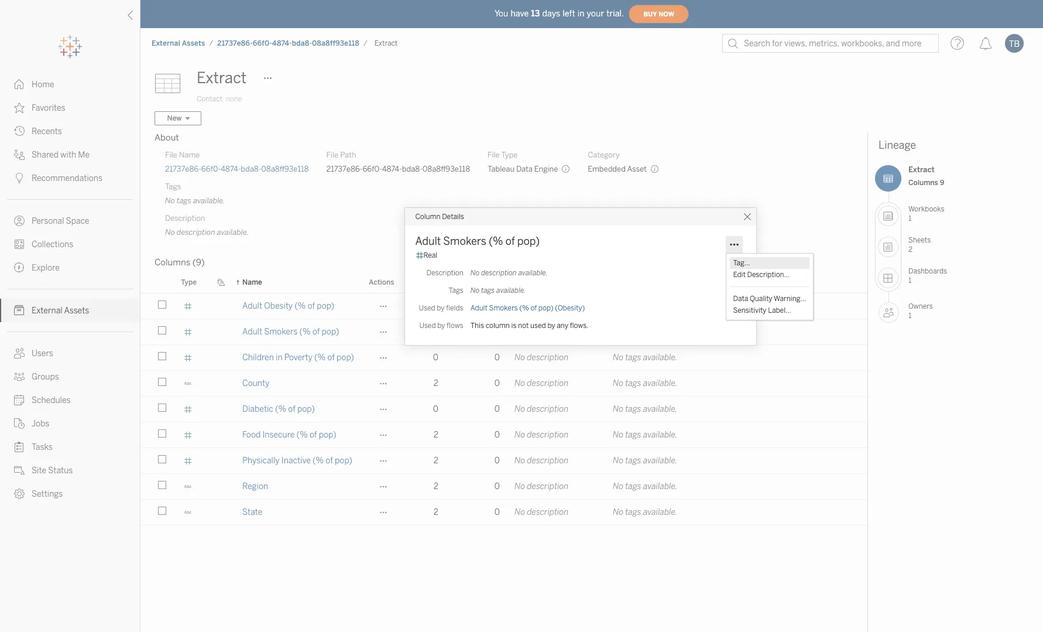 Task type: describe. For each thing, give the bounding box(es) containing it.
owners
[[909, 302, 934, 310]]

external for external assets
[[32, 306, 62, 316]]

quality
[[750, 294, 773, 303]]

external assets
[[32, 306, 89, 316]]

no tags available. for children in poverty (% of pop)
[[613, 353, 678, 363]]

tags for county
[[626, 378, 642, 388]]

state link
[[243, 500, 263, 525]]

file for file path
[[327, 151, 339, 159]]

jobs
[[32, 419, 49, 429]]

left
[[563, 8, 576, 18]]

bda8- for file name 21737e86-66f0-4874-bda8-08a8ff93e118
[[241, 165, 261, 173]]

description for adult obesity (% of pop)
[[527, 301, 569, 311]]

(% inside food insecure (% of pop) link
[[297, 430, 308, 440]]

food
[[243, 430, 261, 440]]

county
[[243, 378, 270, 388]]

0 vertical spatial 21737e86-66f0-4874-bda8-08a8ff93e118 link
[[217, 39, 360, 48]]

08a8ff93e118 for file name 21737e86-66f0-4874-bda8-08a8ff93e118
[[261, 165, 309, 173]]

no tags available. for region
[[613, 482, 678, 492]]

description no description available.
[[165, 214, 249, 237]]

space
[[66, 216, 89, 226]]

by text only_f5he34f image for recents
[[14, 126, 25, 136]]

2 for food insecure (% of pop)
[[434, 430, 439, 440]]

column details dialog
[[405, 208, 757, 345]]

personal space
[[32, 216, 89, 226]]

columns image
[[876, 165, 902, 192]]

by text only_f5he34f image for external assets
[[14, 305, 25, 316]]

tags for children in poverty (% of pop)
[[626, 353, 642, 363]]

of right the obesity
[[308, 301, 315, 311]]

4 no description from the top
[[515, 378, 569, 388]]

main navigation. press the up and down arrow keys to access links. element
[[0, 73, 140, 506]]

state
[[243, 507, 263, 517]]

no description available.
[[471, 269, 548, 277]]

edit
[[734, 270, 746, 279]]

shared with me link
[[0, 143, 140, 166]]

tags for diabetic (% of pop)
[[626, 404, 642, 414]]

9 no description from the top
[[515, 507, 569, 517]]

settings link
[[0, 482, 140, 506]]

4874- for file path 21737e86-66f0-4874-bda8-08a8ff93e118
[[382, 165, 402, 173]]

13
[[532, 8, 540, 18]]

of up 'physically inactive (% of pop)'
[[310, 430, 317, 440]]

external for external assets / 21737e86-66f0-4874-bda8-08a8ff93e118 /
[[152, 39, 180, 47]]

0 horizontal spatial columns
[[155, 257, 191, 268]]

dashboards 1
[[909, 267, 948, 284]]

description for state
[[527, 507, 569, 517]]

string image for county
[[184, 379, 192, 388]]

(% up no description available.
[[489, 235, 504, 248]]

description inside description no description available.
[[165, 214, 205, 223]]

1 horizontal spatial 21737e86-
[[217, 39, 253, 47]]

66f0- for file path 21737e86-66f0-4874-bda8-08a8ff93e118
[[363, 165, 382, 173]]

asset
[[628, 165, 647, 173]]

no description for in
[[515, 353, 569, 363]]

2 for state
[[434, 507, 439, 517]]

row containing children in poverty (% of pop)
[[141, 345, 868, 371]]

smokers for adult smokers (% of pop) link
[[264, 327, 298, 337]]

string image for region
[[184, 482, 192, 491]]

is
[[512, 321, 517, 330]]

1 horizontal spatial bda8-
[[292, 39, 312, 47]]

3 file from the left
[[488, 151, 500, 159]]

1 horizontal spatial extract
[[375, 39, 398, 47]]

workbooks image
[[879, 206, 899, 226]]

have
[[511, 8, 529, 18]]

real image for adult obesity (% of pop)
[[184, 302, 192, 310]]

pop) up no description available.
[[518, 235, 540, 248]]

personal
[[32, 216, 64, 226]]

shared with me
[[32, 150, 90, 160]]

recents
[[32, 127, 62, 136]]

data for data sources
[[457, 278, 473, 286]]

poverty
[[285, 353, 313, 363]]

your
[[587, 8, 605, 18]]

dashboards image
[[879, 268, 899, 288]]

adult up real
[[416, 235, 441, 248]]

category
[[588, 151, 620, 159]]

users link
[[0, 342, 140, 365]]

by text only_f5he34f image for collections
[[14, 239, 25, 250]]

extract columns 9
[[909, 165, 945, 187]]

insecure
[[263, 430, 295, 440]]

2 for adult smokers (% of pop)
[[434, 327, 439, 337]]

fields
[[446, 304, 464, 312]]

data for data quality warning… sensitivity label…
[[734, 294, 749, 303]]

(% inside children in poverty (% of pop) link
[[315, 353, 326, 363]]

you
[[495, 8, 509, 18]]

tableau data engine
[[488, 165, 558, 173]]

used for used by fields
[[419, 304, 436, 312]]

no description for smokers
[[515, 327, 569, 337]]

of up poverty
[[313, 327, 320, 337]]

bda8- for file path 21737e86-66f0-4874-bda8-08a8ff93e118
[[402, 165, 423, 173]]

row containing adult obesity (% of pop)
[[141, 294, 868, 319]]

description for region
[[527, 482, 569, 492]]

warning…
[[774, 294, 807, 303]]

no description for obesity
[[515, 301, 569, 311]]

1 inside owners 1
[[909, 311, 912, 320]]

food insecure (% of pop) link
[[243, 422, 337, 448]]

by text only_f5he34f image for groups
[[14, 371, 25, 382]]

row containing state
[[141, 500, 868, 525]]

diabetic
[[243, 404, 273, 414]]

tags for state
[[626, 507, 642, 517]]

row containing food insecure (% of pop)
[[141, 422, 868, 448]]

not
[[519, 321, 529, 330]]

0 for state
[[495, 507, 500, 517]]

1 horizontal spatial 08a8ff93e118
[[312, 39, 360, 47]]

groups
[[32, 372, 59, 382]]

recommendations
[[32, 173, 103, 183]]

description…
[[748, 270, 790, 279]]

1 horizontal spatial smokers
[[444, 235, 487, 248]]

tags for physically inactive (% of pop)
[[626, 456, 642, 466]]

users
[[32, 349, 53, 359]]

1 vertical spatial 21737e86-66f0-4874-bda8-08a8ff93e118 link
[[165, 164, 309, 175]]

real image for children in poverty (% of pop)
[[184, 354, 192, 362]]

row group containing adult obesity (% of pop)
[[141, 294, 868, 525]]

by text only_f5he34f image for shared with me
[[14, 149, 25, 160]]

adult obesity (% of pop)
[[243, 301, 335, 311]]

food insecure (% of pop)
[[243, 430, 337, 440]]

dashboards
[[909, 267, 948, 275]]

no description for (%
[[515, 404, 569, 414]]

column details
[[416, 212, 464, 221]]

by text only_f5he34f image for users
[[14, 348, 25, 359]]

of up no description available.
[[506, 235, 515, 248]]

tags for tags
[[449, 286, 464, 294]]

used for used by flows
[[420, 321, 436, 330]]

no tags available. for food insecure (% of pop)
[[613, 430, 678, 440]]

none
[[226, 95, 242, 103]]

me
[[78, 150, 90, 160]]

this file type can contain multiple tables. image
[[562, 165, 571, 173]]

external assets / 21737e86-66f0-4874-bda8-08a8ff93e118 /
[[152, 39, 368, 47]]

in inside row
[[276, 353, 283, 363]]

0 for adult obesity (% of pop)
[[495, 301, 500, 311]]

used
[[531, 321, 546, 330]]

pop) up children in poverty (% of pop)
[[322, 327, 339, 337]]

real image for physically inactive (% of pop)
[[184, 457, 192, 465]]

collections link
[[0, 233, 140, 256]]

2 for county
[[434, 378, 439, 388]]

jobs link
[[0, 412, 140, 435]]

1 horizontal spatial 4874-
[[272, 39, 292, 47]]

physically inactive (% of pop) link
[[243, 448, 353, 473]]

file name 21737e86-66f0-4874-bda8-08a8ff93e118
[[165, 151, 309, 173]]

row containing physically inactive (% of pop)
[[141, 448, 868, 474]]

1 horizontal spatial in
[[578, 8, 585, 18]]

new button
[[155, 111, 202, 125]]

1 horizontal spatial type
[[502, 151, 518, 159]]

workbooks
[[909, 205, 945, 213]]

row containing diabetic (% of pop)
[[141, 397, 868, 422]]

extract inside extract columns 9
[[909, 165, 935, 174]]

by for flows
[[438, 321, 445, 330]]

adult obesity (% of pop) link
[[243, 294, 335, 319]]

0 for region
[[495, 482, 500, 492]]

column
[[416, 212, 441, 221]]

children
[[243, 353, 274, 363]]

of right inactive
[[326, 456, 333, 466]]

adult for adult obesity (% of pop) link
[[243, 301, 263, 311]]

column
[[486, 321, 510, 330]]

1 vertical spatial type
[[181, 278, 197, 286]]

of up this column is not used by any flows.
[[531, 304, 537, 312]]

new
[[167, 114, 182, 122]]

real image for diabetic (% of pop)
[[184, 405, 192, 413]]

buy
[[644, 10, 657, 18]]

adult smokers (% of pop) link
[[243, 319, 339, 344]]

site status
[[32, 466, 73, 476]]

by text only_f5he34f image for explore
[[14, 262, 25, 273]]

engine
[[535, 165, 558, 173]]

(% inside physically inactive (% of pop) link
[[313, 456, 324, 466]]

schedules link
[[0, 388, 140, 412]]

row containing region
[[141, 474, 868, 500]]

used by flows
[[420, 321, 464, 330]]

columns (9)
[[155, 257, 205, 268]]

schedules
[[32, 395, 71, 405]]

days
[[543, 8, 561, 18]]

physically
[[243, 456, 280, 466]]

assets for external assets
[[64, 306, 89, 316]]

9
[[941, 178, 945, 187]]

home
[[32, 80, 54, 90]]

pop) up food insecure (% of pop)
[[298, 404, 315, 414]]

(% up not
[[520, 304, 529, 312]]



Task type: vqa. For each thing, say whether or not it's contained in the screenshot.
Live
no



Task type: locate. For each thing, give the bounding box(es) containing it.
2 vertical spatial 1
[[909, 311, 912, 320]]

adult up children
[[243, 327, 263, 337]]

adult smokers (% of pop) inside row
[[243, 327, 339, 337]]

5 row from the top
[[141, 397, 868, 422]]

by left fields
[[437, 304, 445, 312]]

21737e86- inside file path 21737e86-66f0-4874-bda8-08a8ff93e118
[[327, 165, 363, 173]]

1 horizontal spatial assets
[[182, 39, 205, 47]]

(% right insecure
[[297, 430, 308, 440]]

assets up the users link at bottom left
[[64, 306, 89, 316]]

4 by text only_f5he34f image from the top
[[14, 395, 25, 405]]

site status link
[[0, 459, 140, 482]]

row containing adult smokers (% of pop)
[[141, 319, 868, 345]]

0 horizontal spatial name
[[179, 151, 200, 159]]

1 vertical spatial 1
[[909, 276, 912, 284]]

string image
[[184, 379, 192, 388], [184, 482, 192, 491], [184, 508, 192, 516]]

2 horizontal spatial 21737e86-
[[327, 165, 363, 173]]

0 vertical spatial data
[[517, 165, 533, 173]]

by text only_f5he34f image inside schedules link
[[14, 395, 25, 405]]

(%
[[489, 235, 504, 248], [295, 301, 306, 311], [520, 304, 529, 312], [300, 327, 311, 337], [315, 353, 326, 363], [275, 404, 287, 414], [297, 430, 308, 440], [313, 456, 324, 466]]

by text only_f5he34f image left tasks
[[14, 442, 25, 452]]

0 vertical spatial tags
[[165, 182, 181, 191]]

by text only_f5he34f image left site
[[14, 465, 25, 476]]

1 vertical spatial description
[[427, 269, 464, 277]]

by left "flows"
[[438, 321, 445, 330]]

21737e86- for file path
[[327, 165, 363, 173]]

menu
[[727, 253, 814, 320]]

row group
[[141, 294, 868, 525]]

0 vertical spatial 1
[[909, 214, 912, 222]]

(% right inactive
[[313, 456, 324, 466]]

about
[[155, 132, 179, 143]]

1 horizontal spatial description
[[427, 269, 464, 277]]

by text only_f5he34f image left schedules
[[14, 395, 25, 405]]

bda8- inside the file name 21737e86-66f0-4874-bda8-08a8ff93e118
[[241, 165, 261, 173]]

used
[[419, 304, 436, 312], [420, 321, 436, 330]]

home link
[[0, 73, 140, 96]]

1 / from the left
[[209, 39, 213, 47]]

tag… edit description…
[[734, 259, 790, 279]]

smokers down the obesity
[[264, 327, 298, 337]]

21737e86- up none
[[217, 39, 253, 47]]

data sources
[[457, 278, 501, 286]]

4874- inside the file name 21737e86-66f0-4874-bda8-08a8ff93e118
[[221, 165, 241, 173]]

description for diabetic (% of pop)
[[527, 404, 569, 414]]

by text only_f5he34f image inside site status link
[[14, 465, 25, 476]]

1 row from the top
[[141, 294, 868, 319]]

by text only_f5he34f image inside shared with me link
[[14, 149, 25, 160]]

tasks link
[[0, 435, 140, 459]]

by text only_f5he34f image left settings on the bottom of page
[[14, 489, 25, 499]]

by text only_f5he34f image for home
[[14, 79, 25, 90]]

file
[[165, 151, 177, 159], [327, 151, 339, 159], [488, 151, 500, 159]]

tags inside column details 'dialog'
[[482, 286, 495, 294]]

string image for state
[[184, 508, 192, 516]]

0 horizontal spatial smokers
[[264, 327, 298, 337]]

by text only_f5he34f image
[[14, 79, 25, 90], [14, 262, 25, 273], [14, 305, 25, 316], [14, 395, 25, 405], [14, 418, 25, 429], [14, 465, 25, 476]]

0 horizontal spatial description
[[165, 214, 205, 223]]

0 vertical spatial extract
[[375, 39, 398, 47]]

1 for dashboards
[[909, 276, 912, 284]]

contact none
[[197, 95, 242, 103]]

row containing county
[[141, 371, 868, 397]]

no tags available. for physically inactive (% of pop)
[[613, 456, 678, 466]]

by text only_f5he34f image inside jobs link
[[14, 418, 25, 429]]

2 by text only_f5he34f image from the top
[[14, 262, 25, 273]]

smokers down details
[[444, 235, 487, 248]]

adult smokers (% of pop) (obesity)
[[471, 304, 585, 312]]

0 for adult smokers (% of pop)
[[495, 327, 500, 337]]

by text only_f5he34f image left jobs
[[14, 418, 25, 429]]

in left poverty
[[276, 353, 283, 363]]

sensitivity down quality
[[734, 306, 767, 314]]

21737e86-
[[217, 39, 253, 47], [165, 165, 201, 173], [327, 165, 363, 173]]

0 vertical spatial external
[[152, 39, 180, 47]]

2 vertical spatial smokers
[[264, 327, 298, 337]]

by text only_f5he34f image left the collections
[[14, 239, 25, 250]]

of up food insecure (% of pop)
[[288, 404, 296, 414]]

0
[[495, 301, 500, 311], [495, 327, 500, 337], [433, 353, 439, 363], [495, 353, 500, 363], [495, 378, 500, 388], [433, 404, 439, 414], [495, 404, 500, 414], [495, 430, 500, 440], [495, 456, 500, 466], [495, 482, 500, 492], [495, 507, 500, 517]]

0 vertical spatial assets
[[182, 39, 205, 47]]

by text only_f5he34f image left the "recommendations"
[[14, 173, 25, 183]]

by text only_f5he34f image inside recommendations link
[[14, 173, 25, 183]]

by text only_f5he34f image inside the users link
[[14, 348, 25, 359]]

8 no description from the top
[[515, 482, 569, 492]]

1 horizontal spatial /
[[364, 39, 368, 47]]

(% inside adult smokers (% of pop) link
[[300, 327, 311, 337]]

by text only_f5he34f image inside settings link
[[14, 489, 25, 499]]

0 for children in poverty (% of pop)
[[495, 353, 500, 363]]

1 inside dashboards 1
[[909, 276, 912, 284]]

flows.
[[570, 321, 589, 330]]

2 real image from the top
[[184, 405, 192, 413]]

adult smokers (% of pop) inside column details 'dialog'
[[416, 235, 540, 248]]

1 horizontal spatial 66f0-
[[253, 39, 272, 47]]

name inside grid
[[243, 278, 262, 286]]

now
[[659, 10, 675, 18]]

sensitivity down tag…
[[722, 278, 758, 286]]

8 row from the top
[[141, 474, 868, 500]]

tags no tags available.
[[165, 182, 225, 205]]

by text only_f5he34f image left shared
[[14, 149, 25, 160]]

1 vertical spatial string image
[[184, 482, 192, 491]]

tags inside column details 'dialog'
[[449, 286, 464, 294]]

1 vertical spatial assets
[[64, 306, 89, 316]]

08a8ff93e118 inside file path 21737e86-66f0-4874-bda8-08a8ff93e118
[[423, 165, 470, 173]]

1 vertical spatial real image
[[184, 328, 192, 336]]

description for food insecure (% of pop)
[[527, 430, 569, 440]]

2 horizontal spatial 66f0-
[[363, 165, 382, 173]]

name inside the file name 21737e86-66f0-4874-bda8-08a8ff93e118
[[179, 151, 200, 159]]

with
[[60, 150, 76, 160]]

used up used by flows
[[419, 304, 436, 312]]

2 horizontal spatial data
[[734, 294, 749, 303]]

1 horizontal spatial sheets
[[909, 236, 932, 244]]

navigation panel element
[[0, 35, 140, 506]]

2 vertical spatial extract
[[909, 165, 935, 174]]

data left sources
[[457, 278, 473, 286]]

08a8ff93e118 for file path 21737e86-66f0-4874-bda8-08a8ff93e118
[[423, 165, 470, 173]]

this column is not used by any flows.
[[471, 321, 589, 330]]

available. inside description no description available.
[[217, 228, 249, 237]]

0 horizontal spatial 21737e86-
[[165, 165, 201, 173]]

2
[[909, 245, 913, 253], [434, 301, 439, 311], [434, 327, 439, 337], [434, 378, 439, 388], [434, 430, 439, 440], [434, 456, 439, 466], [434, 482, 439, 492], [434, 507, 439, 517]]

by text only_f5he34f image inside the recents 'link'
[[14, 126, 25, 136]]

settings
[[32, 489, 63, 499]]

number base icon image
[[416, 251, 424, 259]]

no tags available. for diabetic (% of pop)
[[613, 404, 678, 414]]

6 by text only_f5he34f image from the top
[[14, 239, 25, 250]]

data left 'engine'
[[517, 165, 533, 173]]

recommendations link
[[0, 166, 140, 190]]

2 vertical spatial description
[[515, 278, 554, 286]]

assets up table image
[[182, 39, 205, 47]]

external inside main navigation. press the up and down arrow keys to access links. element
[[32, 306, 62, 316]]

data inside data quality warning… sensitivity label…
[[734, 294, 749, 303]]

path
[[340, 151, 356, 159]]

2 for physically inactive (% of pop)
[[434, 456, 439, 466]]

(% right diabetic
[[275, 404, 287, 414]]

6 by text only_f5he34f image from the top
[[14, 465, 25, 476]]

21737e86- for file name
[[165, 165, 201, 173]]

by text only_f5he34f image for recommendations
[[14, 173, 25, 183]]

description for county
[[527, 378, 569, 388]]

adult smokers (% of pop) down adult obesity (% of pop) at the left of the page
[[243, 327, 339, 337]]

1 no description from the top
[[515, 301, 569, 311]]

1 down owners
[[909, 311, 912, 320]]

66f0- inside file path 21737e86-66f0-4874-bda8-08a8ff93e118
[[363, 165, 382, 173]]

21737e86- up 'tags no tags available.'
[[165, 165, 201, 173]]

inactive
[[282, 456, 311, 466]]

description for adult smokers (% of pop)
[[527, 327, 569, 337]]

description inside grid
[[515, 278, 554, 286]]

1 vertical spatial extract
[[197, 69, 247, 87]]

explore
[[32, 263, 60, 273]]

in right left
[[578, 8, 585, 18]]

1 vertical spatial smokers
[[490, 304, 518, 312]]

sheets image
[[879, 237, 899, 257]]

description down 'tags no tags available.'
[[165, 214, 205, 223]]

by text only_f5he34f image for site status
[[14, 465, 25, 476]]

external up table image
[[152, 39, 180, 47]]

2 horizontal spatial extract
[[909, 165, 935, 174]]

/ up contact
[[209, 39, 213, 47]]

owners image
[[879, 302, 900, 323]]

3 real image from the top
[[184, 457, 192, 465]]

(9)
[[193, 257, 205, 268]]

0 horizontal spatial external assets link
[[0, 299, 140, 322]]

diabetic (% of pop) link
[[243, 397, 315, 422]]

/ left extract element
[[364, 39, 368, 47]]

0 for physically inactive (% of pop)
[[495, 456, 500, 466]]

by text only_f5he34f image left groups
[[14, 371, 25, 382]]

0 for diabetic (% of pop)
[[495, 404, 500, 414]]

0 horizontal spatial 4874-
[[221, 165, 241, 173]]

tableau
[[488, 165, 515, 173]]

shared
[[32, 150, 59, 160]]

pop)
[[518, 235, 540, 248], [317, 301, 335, 311], [539, 304, 554, 312], [322, 327, 339, 337], [337, 353, 354, 363], [298, 404, 315, 414], [319, 430, 337, 440], [335, 456, 353, 466]]

file left the "path"
[[327, 151, 339, 159]]

2 for adult obesity (% of pop)
[[434, 301, 439, 311]]

by for fields
[[437, 304, 445, 312]]

file up tableau
[[488, 151, 500, 159]]

(% right poverty
[[315, 353, 326, 363]]

description down no description available.
[[515, 278, 554, 286]]

data
[[517, 165, 533, 173], [457, 278, 473, 286], [734, 294, 749, 303]]

3 1 from the top
[[909, 311, 912, 320]]

7 by text only_f5he34f image from the top
[[14, 348, 25, 359]]

by text only_f5he34f image left the users
[[14, 348, 25, 359]]

by text only_f5he34f image for favorites
[[14, 103, 25, 113]]

4874- for file name 21737e86-66f0-4874-bda8-08a8ff93e118
[[221, 165, 241, 173]]

66f0-
[[253, 39, 272, 47], [201, 165, 221, 173], [363, 165, 382, 173]]

by text only_f5he34f image left favorites
[[14, 103, 25, 113]]

by text only_f5he34f image inside favorites link
[[14, 103, 25, 113]]

pop) up 'physically inactive (% of pop)'
[[319, 430, 337, 440]]

flows
[[447, 321, 464, 330]]

3 no description from the top
[[515, 353, 569, 363]]

used down used by fields at the left of the page
[[420, 321, 436, 330]]

0 horizontal spatial /
[[209, 39, 213, 47]]

adult smokers (% of pop) down details
[[416, 235, 540, 248]]

2 horizontal spatial bda8-
[[402, 165, 423, 173]]

tags down about
[[165, 182, 181, 191]]

1 string image from the top
[[184, 379, 192, 388]]

0 horizontal spatial tags
[[165, 182, 181, 191]]

(% up poverty
[[300, 327, 311, 337]]

site
[[32, 466, 46, 476]]

by text only_f5he34f image for schedules
[[14, 395, 25, 405]]

by text only_f5he34f image for jobs
[[14, 418, 25, 429]]

description
[[177, 228, 215, 237], [482, 269, 517, 277], [527, 301, 569, 311], [527, 327, 569, 337], [527, 353, 569, 363], [527, 378, 569, 388], [527, 404, 569, 414], [527, 430, 569, 440], [527, 456, 569, 466], [527, 482, 569, 492], [527, 507, 569, 517]]

data inside grid
[[457, 278, 473, 286]]

1 1 from the top
[[909, 214, 912, 222]]

0 vertical spatial sensitivity
[[722, 278, 758, 286]]

0 vertical spatial adult smokers (% of pop)
[[416, 235, 540, 248]]

personal space link
[[0, 209, 140, 233]]

by text only_f5he34f image inside personal space link
[[14, 216, 25, 226]]

assets inside main navigation. press the up and down arrow keys to access links. element
[[64, 306, 89, 316]]

1 horizontal spatial name
[[243, 278, 262, 286]]

tags
[[165, 182, 181, 191], [449, 286, 464, 294]]

status
[[48, 466, 73, 476]]

description for physically inactive (% of pop)
[[527, 456, 569, 466]]

description for children in poverty (% of pop)
[[527, 353, 569, 363]]

2 no description from the top
[[515, 327, 569, 337]]

columns left (9)
[[155, 257, 191, 268]]

sensitivity inside data quality warning… sensitivity label…
[[734, 306, 767, 314]]

cell
[[606, 319, 715, 345]]

0 vertical spatial external assets link
[[151, 39, 206, 48]]

0 horizontal spatial extract
[[197, 69, 247, 87]]

0 horizontal spatial external
[[32, 306, 62, 316]]

3 real image from the top
[[184, 431, 192, 439]]

0 horizontal spatial type
[[181, 278, 197, 286]]

extract
[[375, 39, 398, 47], [197, 69, 247, 87], [909, 165, 935, 174]]

1 vertical spatial sensitivity
[[734, 306, 767, 314]]

description down real
[[427, 269, 464, 277]]

tags for food insecure (% of pop)
[[626, 430, 642, 440]]

description inside column details 'dialog'
[[427, 269, 464, 277]]

columns inside extract columns 9
[[909, 178, 939, 187]]

7 row from the top
[[141, 448, 868, 474]]

trial.
[[607, 8, 625, 18]]

2 1 from the top
[[909, 276, 912, 284]]

grid
[[141, 271, 868, 632]]

no description for inactive
[[515, 456, 569, 466]]

9 row from the top
[[141, 500, 868, 525]]

1 horizontal spatial columns
[[909, 178, 939, 187]]

columns
[[909, 178, 939, 187], [155, 257, 191, 268]]

0 vertical spatial in
[[578, 8, 585, 18]]

2 horizontal spatial description
[[515, 278, 554, 286]]

available. inside 'tags no tags available.'
[[193, 196, 225, 205]]

adult left the obesity
[[243, 301, 263, 311]]

type up tableau
[[502, 151, 518, 159]]

sensitivity inside grid
[[722, 278, 758, 286]]

used by fields
[[419, 304, 464, 312]]

sheets inside grid
[[416, 278, 439, 286]]

2 real image from the top
[[184, 328, 192, 336]]

1 vertical spatial columns
[[155, 257, 191, 268]]

type
[[502, 151, 518, 159], [181, 278, 197, 286]]

21737e86- inside the file name 21737e86-66f0-4874-bda8-08a8ff93e118
[[165, 165, 201, 173]]

3 by text only_f5he34f image from the top
[[14, 305, 25, 316]]

1 real image from the top
[[184, 302, 192, 310]]

no description for insecure
[[515, 430, 569, 440]]

adult for adult smokers (% of pop) (obesity) link
[[471, 304, 488, 312]]

bda8- inside file path 21737e86-66f0-4874-bda8-08a8ff93e118
[[402, 165, 423, 173]]

cell inside row group
[[606, 319, 715, 345]]

external assets link up table image
[[151, 39, 206, 48]]

2 inside the sheets 2
[[909, 245, 913, 253]]

of right poverty
[[328, 353, 335, 363]]

name up adult obesity (% of pop) link
[[243, 278, 262, 286]]

actions
[[369, 278, 395, 286]]

2 vertical spatial real image
[[184, 431, 192, 439]]

name down about
[[179, 151, 200, 159]]

0 for food insecure (% of pop)
[[495, 430, 500, 440]]

5 no description from the top
[[515, 404, 569, 414]]

tags for tags no tags available.
[[165, 182, 181, 191]]

assets for external assets / 21737e86-66f0-4874-bda8-08a8ff93e118 /
[[182, 39, 205, 47]]

sheets
[[909, 236, 932, 244], [416, 278, 439, 286]]

tags up fields
[[449, 286, 464, 294]]

real image
[[184, 302, 192, 310], [184, 328, 192, 336], [184, 457, 192, 465]]

no tags available. for state
[[613, 507, 678, 517]]

66f0- inside the file name 21737e86-66f0-4874-bda8-08a8ff93e118
[[201, 165, 221, 173]]

pop) up 'used'
[[539, 304, 554, 312]]

10 by text only_f5he34f image from the top
[[14, 489, 25, 499]]

0 vertical spatial description
[[165, 214, 205, 223]]

type down columns (9)
[[181, 278, 197, 286]]

2 horizontal spatial file
[[488, 151, 500, 159]]

3 string image from the top
[[184, 508, 192, 516]]

sheets down workbooks 1
[[909, 236, 932, 244]]

4874-
[[272, 39, 292, 47], [221, 165, 241, 173], [382, 165, 402, 173]]

6 no description from the top
[[515, 430, 569, 440]]

2 horizontal spatial 08a8ff93e118
[[423, 165, 470, 173]]

0 horizontal spatial 66f0-
[[201, 165, 221, 173]]

sheets 2
[[909, 236, 932, 253]]

real image for food insecure (% of pop)
[[184, 431, 192, 439]]

file for file name
[[165, 151, 177, 159]]

66f0- for file name 21737e86-66f0-4874-bda8-08a8ff93e118
[[201, 165, 221, 173]]

smokers up column
[[490, 304, 518, 312]]

any
[[557, 321, 569, 330]]

smokers
[[444, 235, 487, 248], [490, 304, 518, 312], [264, 327, 298, 337]]

1 vertical spatial in
[[276, 353, 283, 363]]

3 by text only_f5he34f image from the top
[[14, 149, 25, 160]]

(% inside diabetic (% of pop) link
[[275, 404, 287, 414]]

no tags available. inside column details 'dialog'
[[471, 286, 526, 294]]

4 row from the top
[[141, 371, 868, 397]]

2 for region
[[434, 482, 439, 492]]

contact
[[197, 95, 223, 103]]

2 vertical spatial string image
[[184, 508, 192, 516]]

2 row from the top
[[141, 319, 868, 345]]

columns left 9
[[909, 178, 939, 187]]

by text only_f5he34f image inside external assets link
[[14, 305, 25, 316]]

buy now button
[[629, 5, 690, 23]]

2 vertical spatial real image
[[184, 457, 192, 465]]

by text only_f5he34f image inside explore link
[[14, 262, 25, 273]]

5 by text only_f5he34f image from the top
[[14, 418, 25, 429]]

0 horizontal spatial 08a8ff93e118
[[261, 165, 309, 173]]

0 horizontal spatial file
[[165, 151, 177, 159]]

by text only_f5he34f image for settings
[[14, 489, 25, 499]]

1 down dashboards
[[909, 276, 912, 284]]

2 horizontal spatial smokers
[[490, 304, 518, 312]]

by text only_f5he34f image for personal space
[[14, 216, 25, 226]]

(% right the obesity
[[295, 301, 306, 311]]

7 no description from the top
[[515, 456, 569, 466]]

0 horizontal spatial data
[[457, 278, 473, 286]]

by text only_f5he34f image inside home "link"
[[14, 79, 25, 90]]

1 file from the left
[[165, 151, 177, 159]]

no inside description no description available.
[[165, 228, 175, 237]]

by left any
[[548, 321, 556, 330]]

external down explore
[[32, 306, 62, 316]]

by text only_f5he34f image for tasks
[[14, 442, 25, 452]]

label…
[[769, 306, 792, 314]]

adult up this on the left of the page
[[471, 304, 488, 312]]

file inside the file name 21737e86-66f0-4874-bda8-08a8ff93e118
[[165, 151, 177, 159]]

this
[[471, 321, 484, 330]]

5 by text only_f5he34f image from the top
[[14, 216, 25, 226]]

0 horizontal spatial in
[[276, 353, 283, 363]]

1 vertical spatial real image
[[184, 405, 192, 413]]

embedded
[[588, 165, 626, 173]]

sheets down real
[[416, 278, 439, 286]]

1 horizontal spatial external assets link
[[151, 39, 206, 48]]

workbooks 1
[[909, 205, 945, 222]]

2 by text only_f5he34f image from the top
[[14, 126, 25, 136]]

2 file from the left
[[327, 151, 339, 159]]

1 by text only_f5he34f image from the top
[[14, 79, 25, 90]]

0 vertical spatial smokers
[[444, 235, 487, 248]]

21737e86- down the "path"
[[327, 165, 363, 173]]

1 horizontal spatial tags
[[449, 286, 464, 294]]

0 for county
[[495, 378, 500, 388]]

by text only_f5he34f image inside 'groups' 'link'
[[14, 371, 25, 382]]

file down about
[[165, 151, 177, 159]]

real image
[[184, 354, 192, 362], [184, 405, 192, 413], [184, 431, 192, 439]]

1 vertical spatial used
[[420, 321, 436, 330]]

details
[[442, 212, 464, 221]]

tags inside 'tags no tags available.'
[[165, 182, 181, 191]]

by text only_f5he34f image
[[14, 103, 25, 113], [14, 126, 25, 136], [14, 149, 25, 160], [14, 173, 25, 183], [14, 216, 25, 226], [14, 239, 25, 250], [14, 348, 25, 359], [14, 371, 25, 382], [14, 442, 25, 452], [14, 489, 25, 499]]

0 vertical spatial sheets
[[909, 236, 932, 244]]

by text only_f5he34f image left recents
[[14, 126, 25, 136]]

1 down workbooks
[[909, 214, 912, 222]]

name
[[179, 151, 200, 159], [243, 278, 262, 286]]

groups link
[[0, 365, 140, 388]]

1 vertical spatial name
[[243, 278, 262, 286]]

1 horizontal spatial external
[[152, 39, 180, 47]]

1 vertical spatial adult smokers (% of pop)
[[243, 327, 339, 337]]

0 horizontal spatial assets
[[64, 306, 89, 316]]

1 horizontal spatial adult smokers (% of pop)
[[416, 235, 540, 248]]

by text only_f5he34f image inside the tasks link
[[14, 442, 25, 452]]

1 vertical spatial external
[[32, 306, 62, 316]]

data left quality
[[734, 294, 749, 303]]

6 row from the top
[[141, 422, 868, 448]]

of
[[506, 235, 515, 248], [308, 301, 315, 311], [531, 304, 537, 312], [313, 327, 320, 337], [328, 353, 335, 363], [288, 404, 296, 414], [310, 430, 317, 440], [326, 456, 333, 466]]

no tags available. for county
[[613, 378, 678, 388]]

0 vertical spatial type
[[502, 151, 518, 159]]

1 real image from the top
[[184, 354, 192, 362]]

buy now
[[644, 10, 675, 18]]

0 horizontal spatial adult smokers (% of pop)
[[243, 327, 339, 337]]

you have 13 days left in your trial.
[[495, 8, 625, 18]]

by text only_f5he34f image left home
[[14, 79, 25, 90]]

1 horizontal spatial file
[[327, 151, 339, 159]]

diabetic (% of pop)
[[243, 404, 315, 414]]

collections
[[32, 240, 73, 250]]

tag… menu item
[[730, 257, 810, 269]]

lineage
[[879, 139, 917, 152]]

0 horizontal spatial bda8-
[[241, 165, 261, 173]]

08a8ff93e118 inside the file name 21737e86-66f0-4874-bda8-08a8ff93e118
[[261, 165, 309, 173]]

by text only_f5he34f image left personal
[[14, 216, 25, 226]]

smokers inside grid
[[264, 327, 298, 337]]

file inside file path 21737e86-66f0-4874-bda8-08a8ff93e118
[[327, 151, 339, 159]]

row
[[141, 294, 868, 319], [141, 319, 868, 345], [141, 345, 868, 371], [141, 371, 868, 397], [141, 397, 868, 422], [141, 422, 868, 448], [141, 448, 868, 474], [141, 474, 868, 500], [141, 500, 868, 525]]

real image for adult smokers (% of pop)
[[184, 328, 192, 336]]

2 horizontal spatial 4874-
[[382, 165, 402, 173]]

external assets link up the users link at bottom left
[[0, 299, 140, 322]]

(% inside adult obesity (% of pop) link
[[295, 301, 306, 311]]

sheets for sheets 2
[[909, 236, 932, 244]]

in
[[578, 8, 585, 18], [276, 353, 283, 363]]

tags for region
[[626, 482, 642, 492]]

favorites link
[[0, 96, 140, 120]]

table image
[[155, 66, 190, 101]]

0 vertical spatial columns
[[909, 178, 939, 187]]

9 by text only_f5he34f image from the top
[[14, 442, 25, 452]]

file path 21737e86-66f0-4874-bda8-08a8ff93e118
[[327, 151, 470, 173]]

0 vertical spatial string image
[[184, 379, 192, 388]]

smokers for adult smokers (% of pop) (obesity) link
[[490, 304, 518, 312]]

2 string image from the top
[[184, 482, 192, 491]]

0 vertical spatial name
[[179, 151, 200, 159]]

1 vertical spatial tags
[[449, 286, 464, 294]]

sheets for sheets
[[416, 278, 439, 286]]

by text only_f5he34f image inside collections link
[[14, 239, 25, 250]]

0 vertical spatial used
[[419, 304, 436, 312]]

tags inside 'tags no tags available.'
[[177, 196, 192, 205]]

1 for workbooks
[[909, 214, 912, 222]]

tasks
[[32, 442, 53, 452]]

no inside 'tags no tags available.'
[[165, 196, 175, 205]]

by text only_f5he34f image left external assets at the top left of page
[[14, 305, 25, 316]]

1 vertical spatial sheets
[[416, 278, 439, 286]]

2 vertical spatial data
[[734, 294, 749, 303]]

pop) up adult smokers (% of pop) link
[[317, 301, 335, 311]]

description inside column details 'dialog'
[[482, 269, 517, 277]]

4 by text only_f5he34f image from the top
[[14, 173, 25, 183]]

2 / from the left
[[364, 39, 368, 47]]

menu containing tag…
[[727, 253, 814, 320]]

4874- inside file path 21737e86-66f0-4874-bda8-08a8ff93e118
[[382, 165, 402, 173]]

1 vertical spatial data
[[457, 278, 473, 286]]

adult smokers (% of pop) (obesity) link
[[471, 304, 585, 312]]

grid containing adult obesity (% of pop)
[[141, 271, 868, 632]]

0 vertical spatial real image
[[184, 354, 192, 362]]

(obesity)
[[555, 304, 585, 312]]

description inside description no description available.
[[177, 228, 215, 237]]

extract element
[[371, 39, 401, 47]]

1 by text only_f5he34f image from the top
[[14, 103, 25, 113]]

pop) right inactive
[[335, 456, 353, 466]]

1 vertical spatial external assets link
[[0, 299, 140, 322]]

adult smokers (% of pop)
[[416, 235, 540, 248], [243, 327, 339, 337]]

adult for adult smokers (% of pop) link
[[243, 327, 263, 337]]

0 vertical spatial real image
[[184, 302, 192, 310]]

children in poverty (% of pop) link
[[243, 345, 354, 370]]

by text only_f5he34f image left explore
[[14, 262, 25, 273]]

3 row from the top
[[141, 345, 868, 371]]

0 horizontal spatial sheets
[[416, 278, 439, 286]]

1 inside workbooks 1
[[909, 214, 912, 222]]

this table or file is embedded in the published asset on the server, and you can't create a new workbook from it. files embedded in workbooks aren't shared with other tableau site users. image
[[651, 165, 660, 173]]

real
[[424, 251, 438, 259]]

8 by text only_f5he34f image from the top
[[14, 371, 25, 382]]

assets
[[182, 39, 205, 47], [64, 306, 89, 316]]

pop) right poverty
[[337, 353, 354, 363]]



